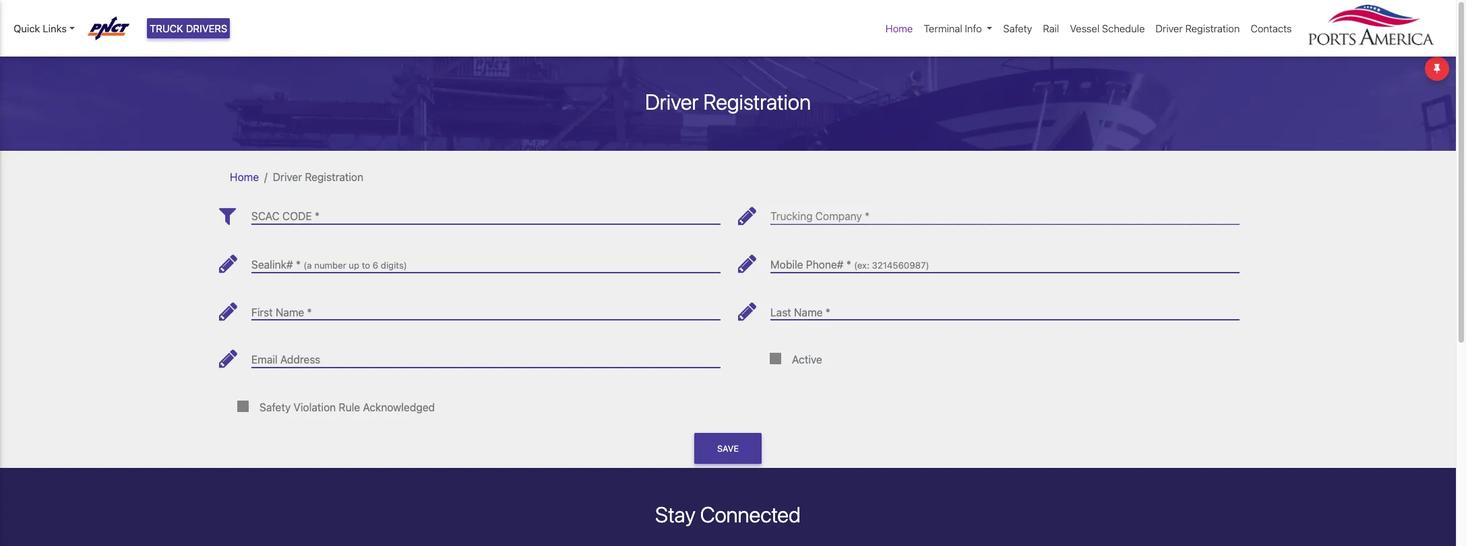 Task type: describe. For each thing, give the bounding box(es) containing it.
driver registration inside driver registration link
[[1156, 22, 1240, 34]]

0 horizontal spatial home link
[[230, 171, 259, 183]]

0 horizontal spatial registration
[[305, 171, 364, 183]]

stay
[[656, 503, 696, 528]]

to
[[362, 260, 370, 271]]

0 horizontal spatial driver registration
[[273, 171, 364, 183]]

name for last
[[794, 307, 823, 319]]

quick links link
[[13, 21, 75, 36]]

first
[[252, 307, 273, 319]]

digits)
[[381, 260, 407, 271]]

truck
[[150, 22, 183, 34]]

* for trucking company *
[[865, 211, 870, 223]]

quick links
[[13, 22, 67, 34]]

vessel schedule
[[1070, 22, 1145, 34]]

quick
[[13, 22, 40, 34]]

Last Name * text field
[[771, 296, 1240, 321]]

acknowledged
[[363, 402, 435, 414]]

address
[[280, 354, 321, 366]]

sealink# * (a number up to 6 digits)
[[252, 259, 407, 271]]

contacts link
[[1246, 15, 1298, 41]]

rule
[[339, 402, 360, 414]]

number
[[314, 260, 346, 271]]

1 vertical spatial home
[[230, 171, 259, 183]]

safety for safety
[[1004, 22, 1033, 34]]

violation
[[294, 402, 336, 414]]

1 horizontal spatial home
[[886, 22, 913, 34]]

last
[[771, 307, 792, 319]]

* left (a
[[296, 259, 301, 271]]

* for first name *
[[307, 307, 312, 319]]

last name *
[[771, 307, 831, 319]]

schedule
[[1103, 22, 1145, 34]]

0 vertical spatial driver
[[1156, 22, 1183, 34]]

safety violation rule acknowledged
[[260, 402, 435, 414]]

save button
[[695, 434, 762, 465]]

safety for safety violation rule acknowledged
[[260, 402, 291, 414]]

2 vertical spatial driver
[[273, 171, 302, 183]]

2 horizontal spatial registration
[[1186, 22, 1240, 34]]

6
[[373, 260, 378, 271]]

first name *
[[252, 307, 312, 319]]

* for mobile phone# * (ex: 3214560987)
[[847, 259, 852, 271]]

sealink#
[[252, 259, 293, 271]]

company
[[816, 211, 862, 223]]



Task type: locate. For each thing, give the bounding box(es) containing it.
driver
[[1156, 22, 1183, 34], [645, 89, 699, 114], [273, 171, 302, 183]]

safety link
[[998, 15, 1038, 41]]

safety left violation
[[260, 402, 291, 414]]

home up 'scac' on the left
[[230, 171, 259, 183]]

* down (a
[[307, 307, 312, 319]]

0 vertical spatial home
[[886, 22, 913, 34]]

0 vertical spatial registration
[[1186, 22, 1240, 34]]

None text field
[[771, 248, 1240, 273]]

(a
[[304, 260, 312, 271]]

home link left terminal
[[881, 15, 919, 41]]

name for first
[[276, 307, 304, 319]]

links
[[43, 22, 67, 34]]

2 horizontal spatial driver registration
[[1156, 22, 1240, 34]]

active
[[792, 354, 823, 366]]

mobile
[[771, 259, 804, 271]]

First Name * text field
[[252, 296, 721, 321]]

1 horizontal spatial safety
[[1004, 22, 1033, 34]]

Trucking Company * text field
[[771, 200, 1240, 225]]

contacts
[[1251, 22, 1292, 34]]

rail link
[[1038, 15, 1065, 41]]

home
[[886, 22, 913, 34], [230, 171, 259, 183]]

up
[[349, 260, 360, 271]]

* left (ex:
[[847, 259, 852, 271]]

0 vertical spatial safety
[[1004, 22, 1033, 34]]

* right last
[[826, 307, 831, 319]]

1 horizontal spatial home link
[[881, 15, 919, 41]]

phone#
[[806, 259, 844, 271]]

terminal
[[924, 22, 963, 34]]

terminal info
[[924, 22, 982, 34]]

truck drivers link
[[147, 18, 230, 39]]

registration
[[1186, 22, 1240, 34], [704, 89, 811, 114], [305, 171, 364, 183]]

driver registration link
[[1151, 15, 1246, 41]]

*
[[315, 211, 320, 223], [865, 211, 870, 223], [296, 259, 301, 271], [847, 259, 852, 271], [307, 307, 312, 319], [826, 307, 831, 319]]

stay connected
[[656, 503, 801, 528]]

safety left the rail
[[1004, 22, 1033, 34]]

1 horizontal spatial name
[[794, 307, 823, 319]]

trucking company *
[[771, 211, 870, 223]]

name
[[276, 307, 304, 319], [794, 307, 823, 319]]

home link up 'scac' on the left
[[230, 171, 259, 183]]

email address
[[252, 354, 321, 366]]

email
[[252, 354, 278, 366]]

drivers
[[186, 22, 227, 34]]

1 horizontal spatial driver
[[645, 89, 699, 114]]

safety
[[1004, 22, 1033, 34], [260, 402, 291, 414]]

(ex:
[[854, 260, 870, 271]]

driver registration
[[1156, 22, 1240, 34], [645, 89, 811, 114], [273, 171, 364, 183]]

2 horizontal spatial driver
[[1156, 22, 1183, 34]]

vessel schedule link
[[1065, 15, 1151, 41]]

1 name from the left
[[276, 307, 304, 319]]

1 vertical spatial driver registration
[[645, 89, 811, 114]]

0 horizontal spatial driver
[[273, 171, 302, 183]]

vessel
[[1070, 22, 1100, 34]]

connected
[[700, 503, 801, 528]]

scac
[[252, 211, 280, 223]]

code
[[283, 211, 312, 223]]

truck drivers
[[150, 22, 227, 34]]

1 horizontal spatial registration
[[704, 89, 811, 114]]

* right company
[[865, 211, 870, 223]]

home link
[[881, 15, 919, 41], [230, 171, 259, 183]]

2 vertical spatial registration
[[305, 171, 364, 183]]

1 vertical spatial safety
[[260, 402, 291, 414]]

name right last
[[794, 307, 823, 319]]

terminal info link
[[919, 15, 998, 41]]

name right first
[[276, 307, 304, 319]]

0 horizontal spatial name
[[276, 307, 304, 319]]

0 vertical spatial driver registration
[[1156, 22, 1240, 34]]

0 vertical spatial home link
[[881, 15, 919, 41]]

None text field
[[252, 248, 721, 273]]

safety inside the safety link
[[1004, 22, 1033, 34]]

home left terminal
[[886, 22, 913, 34]]

save
[[718, 444, 739, 454]]

scac code *
[[252, 211, 320, 223]]

1 vertical spatial home link
[[230, 171, 259, 183]]

1 vertical spatial driver
[[645, 89, 699, 114]]

1 horizontal spatial driver registration
[[645, 89, 811, 114]]

0 horizontal spatial safety
[[260, 402, 291, 414]]

rail
[[1043, 22, 1060, 34]]

0 horizontal spatial home
[[230, 171, 259, 183]]

SCAC CODE * search field
[[252, 200, 721, 225]]

2 name from the left
[[794, 307, 823, 319]]

* for scac code *
[[315, 211, 320, 223]]

1 vertical spatial registration
[[704, 89, 811, 114]]

* for last name *
[[826, 307, 831, 319]]

3214560987)
[[872, 260, 930, 271]]

Email Address text field
[[252, 344, 721, 368]]

mobile phone# * (ex: 3214560987)
[[771, 259, 930, 271]]

info
[[965, 22, 982, 34]]

* right code
[[315, 211, 320, 223]]

2 vertical spatial driver registration
[[273, 171, 364, 183]]

trucking
[[771, 211, 813, 223]]



Task type: vqa. For each thing, say whether or not it's contained in the screenshot.
the right Daily
no



